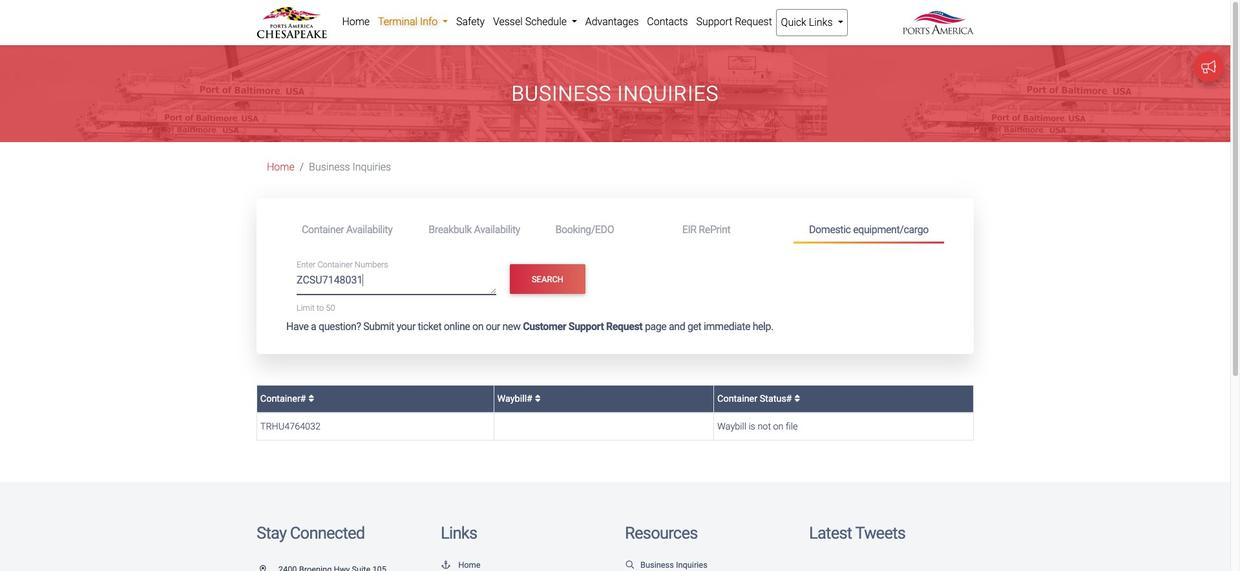 Task type: describe. For each thing, give the bounding box(es) containing it.
safety
[[456, 16, 485, 28]]

limit to 50
[[297, 303, 335, 313]]

schedule
[[525, 16, 567, 28]]

booking/edo
[[556, 224, 614, 236]]

home for the leftmost home link
[[267, 161, 295, 173]]

2 horizontal spatial business
[[641, 561, 674, 570]]

1 vertical spatial business
[[309, 161, 350, 173]]

eir
[[682, 224, 697, 236]]

your
[[397, 321, 416, 333]]

stay connected
[[257, 523, 365, 543]]

quick links link
[[776, 9, 848, 36]]

equipment/cargo
[[853, 224, 929, 236]]

a
[[311, 321, 316, 333]]

advantages link
[[581, 9, 643, 35]]

1 horizontal spatial on
[[773, 421, 784, 432]]

resources
[[625, 523, 698, 543]]

submit
[[363, 321, 394, 333]]

container status# link
[[718, 393, 800, 404]]

0 vertical spatial business inquiries
[[512, 82, 719, 106]]

trhu4764032
[[260, 421, 321, 432]]

latest tweets
[[809, 523, 906, 543]]

reprint
[[699, 224, 731, 236]]

help.
[[753, 321, 774, 333]]

breakbulk
[[429, 224, 472, 236]]

container availability
[[302, 224, 393, 236]]

50
[[326, 303, 335, 313]]

1 vertical spatial support
[[569, 321, 604, 333]]

domestic equipment/cargo
[[809, 224, 929, 236]]

online
[[444, 321, 470, 333]]

support request
[[696, 16, 772, 28]]

0 vertical spatial support
[[696, 16, 733, 28]]

container#
[[260, 393, 309, 404]]

waybill is not on file
[[718, 421, 798, 432]]

0 horizontal spatial home link
[[267, 161, 295, 173]]

waybill
[[718, 421, 747, 432]]

0 vertical spatial inquiries
[[617, 82, 719, 106]]

have
[[286, 321, 309, 333]]

quick links
[[781, 16, 835, 28]]

limit
[[297, 303, 315, 313]]

booking/edo link
[[540, 218, 667, 242]]

our
[[486, 321, 500, 333]]

container status#
[[718, 393, 795, 404]]

2 horizontal spatial home link
[[441, 561, 481, 570]]

safety link
[[452, 9, 489, 35]]

sort image for container#
[[309, 394, 314, 403]]

request inside support request link
[[735, 16, 772, 28]]

contacts
[[647, 16, 688, 28]]

enter container numbers
[[297, 260, 388, 270]]



Task type: vqa. For each thing, say whether or not it's contained in the screenshot.
name for Full name
no



Task type: locate. For each thing, give the bounding box(es) containing it.
domestic equipment/cargo link
[[794, 218, 944, 244]]

1 horizontal spatial home link
[[338, 9, 374, 35]]

new
[[503, 321, 521, 333]]

on
[[473, 321, 484, 333], [773, 421, 784, 432]]

enter
[[297, 260, 316, 270]]

tweets
[[855, 523, 906, 543]]

availability
[[346, 224, 393, 236], [474, 224, 520, 236]]

Enter Container Numbers text field
[[297, 273, 496, 295]]

home for home link to the top
[[342, 16, 370, 28]]

links up anchor image
[[441, 523, 477, 543]]

business inquiries
[[512, 82, 719, 106], [309, 161, 391, 173], [641, 561, 708, 570]]

and
[[669, 321, 685, 333]]

container# link
[[260, 393, 314, 404]]

on left our
[[473, 321, 484, 333]]

2 horizontal spatial home
[[458, 561, 481, 570]]

0 horizontal spatial availability
[[346, 224, 393, 236]]

0 vertical spatial request
[[735, 16, 772, 28]]

home
[[342, 16, 370, 28], [267, 161, 295, 173], [458, 561, 481, 570]]

1 horizontal spatial request
[[735, 16, 772, 28]]

business inquiries link
[[625, 561, 708, 570]]

availability up numbers
[[346, 224, 393, 236]]

question?
[[319, 321, 361, 333]]

2 vertical spatial home
[[458, 561, 481, 570]]

connected
[[290, 523, 365, 543]]

0 vertical spatial container
[[302, 224, 344, 236]]

terminal
[[378, 16, 418, 28]]

0 vertical spatial home link
[[338, 9, 374, 35]]

sort image inside container status# link
[[795, 394, 800, 403]]

container for container status#
[[718, 393, 758, 404]]

request left page
[[606, 321, 643, 333]]

eir reprint
[[682, 224, 731, 236]]

0 vertical spatial on
[[473, 321, 484, 333]]

sort image for container status#
[[795, 394, 800, 403]]

0 horizontal spatial request
[[606, 321, 643, 333]]

search button
[[510, 264, 586, 294]]

sort image
[[535, 394, 541, 403]]

2 vertical spatial container
[[718, 393, 758, 404]]

support
[[696, 16, 733, 28], [569, 321, 604, 333]]

map marker alt image
[[260, 567, 276, 571]]

0 horizontal spatial sort image
[[309, 394, 314, 403]]

1 availability from the left
[[346, 224, 393, 236]]

container up waybill
[[718, 393, 758, 404]]

1 sort image from the left
[[309, 394, 314, 403]]

customer support request link
[[523, 321, 643, 333]]

1 vertical spatial home
[[267, 161, 295, 173]]

ticket
[[418, 321, 442, 333]]

availability inside 'link'
[[346, 224, 393, 236]]

1 horizontal spatial home
[[342, 16, 370, 28]]

vessel
[[493, 16, 523, 28]]

2 vertical spatial inquiries
[[676, 561, 708, 570]]

container right "enter"
[[318, 260, 353, 270]]

1 horizontal spatial support
[[696, 16, 733, 28]]

0 horizontal spatial on
[[473, 321, 484, 333]]

info
[[420, 16, 438, 28]]

get
[[688, 321, 702, 333]]

1 horizontal spatial links
[[809, 16, 833, 28]]

support request link
[[692, 9, 776, 35]]

vessel schedule
[[493, 16, 569, 28]]

customer
[[523, 321, 566, 333]]

request left quick
[[735, 16, 772, 28]]

2 sort image from the left
[[795, 394, 800, 403]]

home inside home link
[[342, 16, 370, 28]]

1 horizontal spatial availability
[[474, 224, 520, 236]]

stay
[[257, 523, 286, 543]]

search image
[[625, 562, 635, 570]]

waybill# link
[[497, 393, 541, 404]]

terminal info link
[[374, 9, 452, 35]]

availability right breakbulk
[[474, 224, 520, 236]]

support right customer
[[569, 321, 604, 333]]

inquiries
[[617, 82, 719, 106], [353, 161, 391, 173], [676, 561, 708, 570]]

1 vertical spatial home link
[[267, 161, 295, 173]]

2 vertical spatial home link
[[441, 561, 481, 570]]

on left file
[[773, 421, 784, 432]]

search
[[532, 274, 564, 284]]

file
[[786, 421, 798, 432]]

eir reprint link
[[667, 218, 794, 242]]

1 horizontal spatial sort image
[[795, 394, 800, 403]]

0 horizontal spatial support
[[569, 321, 604, 333]]

immediate
[[704, 321, 751, 333]]

1 vertical spatial links
[[441, 523, 477, 543]]

anchor image
[[441, 562, 451, 570]]

2 vertical spatial business inquiries
[[641, 561, 708, 570]]

0 vertical spatial home
[[342, 16, 370, 28]]

sort image inside container# 'link'
[[309, 394, 314, 403]]

container availability link
[[286, 218, 413, 242]]

links right quick
[[809, 16, 833, 28]]

page
[[645, 321, 667, 333]]

container inside 'link'
[[302, 224, 344, 236]]

not
[[758, 421, 771, 432]]

1 vertical spatial container
[[318, 260, 353, 270]]

is
[[749, 421, 756, 432]]

container for container availability
[[302, 224, 344, 236]]

1 vertical spatial on
[[773, 421, 784, 432]]

1 vertical spatial inquiries
[[353, 161, 391, 173]]

waybill#
[[497, 393, 535, 404]]

0 vertical spatial links
[[809, 16, 833, 28]]

quick
[[781, 16, 807, 28]]

numbers
[[355, 260, 388, 270]]

sort image up trhu4764032
[[309, 394, 314, 403]]

2 availability from the left
[[474, 224, 520, 236]]

1 horizontal spatial business
[[512, 82, 612, 106]]

availability for container availability
[[346, 224, 393, 236]]

sort image
[[309, 394, 314, 403], [795, 394, 800, 403]]

sort image right the status#
[[795, 394, 800, 403]]

container up "enter"
[[302, 224, 344, 236]]

container
[[302, 224, 344, 236], [318, 260, 353, 270], [718, 393, 758, 404]]

vessel schedule link
[[489, 9, 581, 35]]

0 vertical spatial business
[[512, 82, 612, 106]]

status#
[[760, 393, 792, 404]]

0 horizontal spatial links
[[441, 523, 477, 543]]

1 vertical spatial business inquiries
[[309, 161, 391, 173]]

domestic
[[809, 224, 851, 236]]

home link
[[338, 9, 374, 35], [267, 161, 295, 173], [441, 561, 481, 570]]

have a question? submit your ticket online on our new customer support request page and get immediate help.
[[286, 321, 774, 333]]

latest
[[809, 523, 852, 543]]

breakbulk availability
[[429, 224, 520, 236]]

1 vertical spatial request
[[606, 321, 643, 333]]

availability for breakbulk availability
[[474, 224, 520, 236]]

support right contacts at right top
[[696, 16, 733, 28]]

to
[[317, 303, 324, 313]]

2 vertical spatial business
[[641, 561, 674, 570]]

terminal info
[[378, 16, 440, 28]]

breakbulk availability link
[[413, 218, 540, 242]]

request
[[735, 16, 772, 28], [606, 321, 643, 333]]

contacts link
[[643, 9, 692, 35]]

business
[[512, 82, 612, 106], [309, 161, 350, 173], [641, 561, 674, 570]]

0 horizontal spatial business
[[309, 161, 350, 173]]

advantages
[[585, 16, 639, 28]]

links
[[809, 16, 833, 28], [441, 523, 477, 543]]

0 horizontal spatial home
[[267, 161, 295, 173]]



